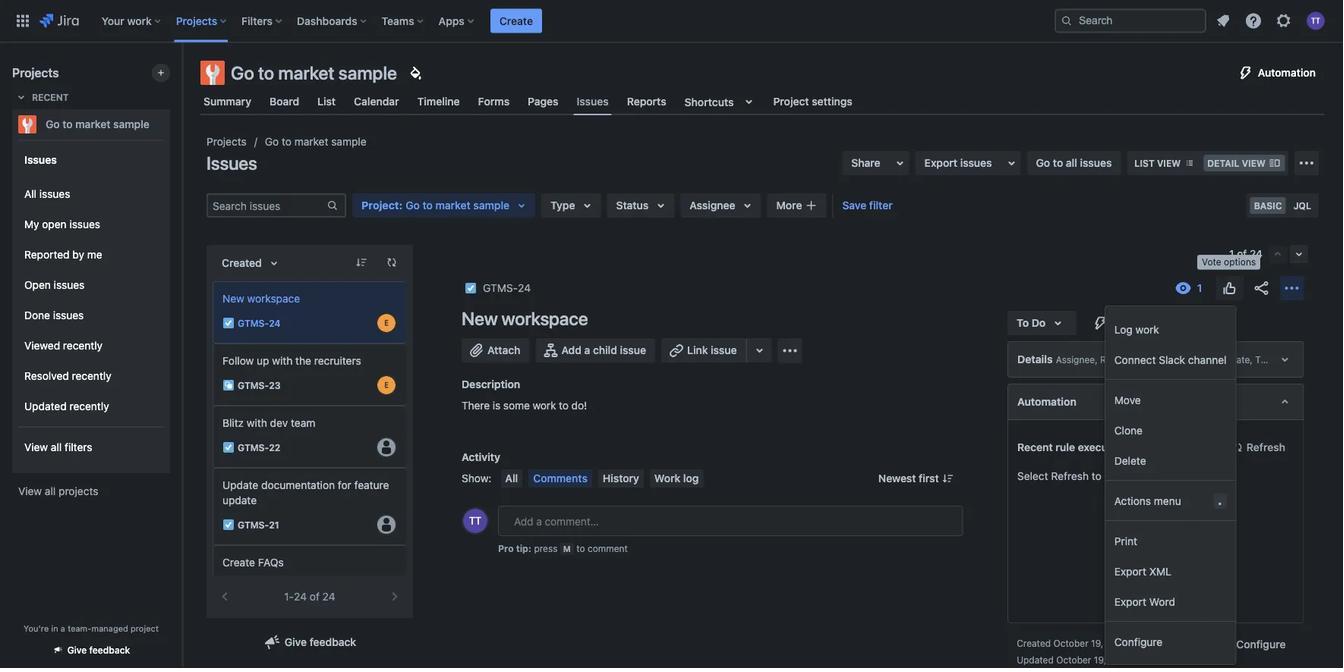 Task type: locate. For each thing, give the bounding box(es) containing it.
resolved
[[24, 370, 69, 383]]

1 horizontal spatial updated
[[1016, 655, 1053, 666]]

give feedback button down you're in a team-managed project
[[43, 639, 139, 663]]

timeline link
[[414, 88, 463, 115]]

2 vertical spatial go to market sample
[[265, 136, 366, 148]]

0 vertical spatial a
[[584, 344, 590, 357]]

1:11
[[1142, 639, 1157, 649], [1145, 655, 1160, 666]]

projects button
[[171, 9, 232, 33]]

2 issue from the left
[[711, 344, 737, 357]]

gtms- down blitz with dev team
[[238, 443, 269, 453]]

create
[[499, 14, 533, 27], [222, 557, 255, 569]]

open share dialog image
[[891, 154, 909, 172]]

0 horizontal spatial view
[[1157, 158, 1181, 169]]

list inside list 'link'
[[318, 95, 336, 108]]

all for all
[[505, 473, 518, 485]]

gtms- inside sub-task element
[[238, 380, 269, 391]]

go right open export issues dropdown icon
[[1036, 157, 1050, 169]]

1 horizontal spatial new
[[462, 308, 498, 330]]

gtms- right task image
[[483, 282, 518, 295]]

1 vertical spatial 2023
[[1109, 655, 1131, 666]]

0 horizontal spatial updated
[[24, 401, 67, 413]]

all button
[[501, 470, 523, 488]]

market up list 'link'
[[278, 62, 334, 84]]

create inside 'link'
[[222, 557, 255, 569]]

1 horizontal spatial created
[[1016, 639, 1051, 649]]

go to market sample link
[[12, 109, 164, 140], [265, 133, 366, 151]]

create right apps dropdown button
[[499, 14, 533, 27]]

sidebar navigation image
[[166, 61, 199, 91]]

update
[[222, 495, 257, 507]]

2 vertical spatial recently
[[69, 401, 109, 413]]

issues left open export issues dropdown icon
[[960, 157, 992, 169]]

3 task element from the top
[[213, 468, 407, 546]]

recently down 'viewed recently' link
[[72, 370, 111, 383]]

projects for the projects link
[[207, 136, 247, 148]]

issues
[[577, 95, 609, 108], [207, 153, 257, 174], [24, 153, 57, 166]]

a right in
[[61, 624, 65, 634]]

to right open export issues dropdown icon
[[1053, 157, 1063, 169]]

automation button
[[1228, 61, 1325, 85]]

issues for export issues
[[960, 157, 992, 169]]

export inside button
[[925, 157, 958, 169]]

0 vertical spatial 19,
[[1091, 639, 1103, 649]]

feedback down "managed"
[[89, 646, 130, 656]]

0 horizontal spatial configure
[[1115, 636, 1163, 649]]

0 horizontal spatial of
[[310, 591, 320, 604]]

1 horizontal spatial view
[[1242, 158, 1266, 169]]

to up board
[[258, 62, 274, 84]]

search image
[[1061, 15, 1073, 27]]

open export issues dropdown image
[[1003, 154, 1021, 172]]

banner
[[0, 0, 1343, 43]]

export for export word
[[1115, 596, 1147, 609]]

refresh image
[[386, 257, 398, 269]]

jira image
[[39, 12, 79, 30], [39, 12, 79, 30]]

0 vertical spatial list
[[318, 95, 336, 108]]

give feedback down "1-24 of 24"
[[285, 637, 356, 649]]

reporter,
[[1100, 355, 1139, 365]]

issues up all issues
[[24, 153, 57, 166]]

view left detail
[[1157, 158, 1181, 169]]

work for log work
[[1136, 323, 1159, 336]]

all
[[24, 188, 37, 201], [505, 473, 518, 485]]

go to market sample down recent
[[46, 118, 149, 131]]

with left dev
[[247, 417, 267, 430]]

gtms-24 right task image
[[483, 282, 531, 295]]

details
[[1017, 353, 1053, 366]]

0 vertical spatial october
[[1053, 639, 1088, 649]]

log
[[1115, 323, 1133, 336]]

0 vertical spatial new
[[222, 293, 244, 305]]

2 task image from the top
[[222, 442, 235, 454]]

history button
[[598, 470, 644, 488]]

group
[[18, 140, 164, 472], [18, 175, 164, 427], [1106, 310, 1236, 380], [1106, 380, 1236, 481], [1106, 522, 1236, 622]]

recently for updated recently
[[69, 401, 109, 413]]

issue inside add a child issue button
[[620, 344, 646, 357]]

create project image
[[155, 67, 167, 79]]

1 horizontal spatial automation
[[1258, 66, 1316, 79]]

go inside 'link'
[[1036, 157, 1050, 169]]

gtms- down update
[[238, 520, 269, 531]]

0 vertical spatial with
[[272, 355, 293, 368]]

created inside 'created october 19, 2023 at 1:11 pm updated october 19, 2023 at 1:11 pm'
[[1016, 639, 1051, 649]]

issues down the projects link
[[207, 153, 257, 174]]

1 vertical spatial with
[[247, 417, 267, 430]]

0 vertical spatial create
[[499, 14, 533, 27]]

0 horizontal spatial new
[[222, 293, 244, 305]]

all right show: on the left bottom of page
[[505, 473, 518, 485]]

xml
[[1150, 566, 1172, 578]]

1 sub-task element from the top
[[213, 344, 407, 406]]

save filter
[[842, 199, 893, 212]]

0 horizontal spatial work
[[127, 14, 152, 27]]

delete button
[[1106, 446, 1236, 476]]

task image for new workspace
[[222, 317, 235, 330]]

1 vertical spatial task image
[[222, 442, 235, 454]]

details assignee, reporter, priority, labels, due date, time tracking, depar
[[1017, 353, 1343, 366]]

give feedback button
[[254, 631, 365, 655], [43, 639, 139, 663]]

sample left add to starred image
[[113, 118, 149, 131]]

status button
[[607, 194, 674, 218]]

gtms-22
[[238, 443, 280, 453]]

child
[[593, 344, 617, 357]]

created for created
[[222, 257, 262, 270]]

0 horizontal spatial feedback
[[89, 646, 130, 656]]

new workspace down created dropdown button
[[222, 293, 300, 305]]

comments
[[533, 473, 588, 485]]

1 view from the left
[[1157, 158, 1181, 169]]

market up the all issues link on the left
[[75, 118, 110, 131]]

with right up
[[272, 355, 293, 368]]

link web pages and more image
[[751, 342, 769, 360]]

0 horizontal spatial create
[[222, 557, 255, 569]]

issues inside button
[[960, 157, 992, 169]]

1 vertical spatial recently
[[72, 370, 111, 383]]

created for created october 19, 2023 at 1:11 pm updated october 19, 2023 at 1:11 pm
[[1016, 639, 1051, 649]]

configure
[[1115, 636, 1163, 649], [1236, 639, 1286, 651]]

task image up follow
[[222, 317, 235, 330]]

1 horizontal spatial issue
[[711, 344, 737, 357]]

go to market sample link down recent
[[12, 109, 164, 140]]

1 horizontal spatial gtms-24
[[483, 282, 531, 295]]

2 horizontal spatial work
[[1136, 323, 1159, 336]]

go to market sample up list 'link'
[[231, 62, 397, 84]]

0 horizontal spatial with
[[247, 417, 267, 430]]

1 horizontal spatial go to market sample link
[[265, 133, 366, 151]]

for
[[338, 480, 351, 492]]

share image
[[1252, 279, 1270, 298]]

go to market sample link down list 'link'
[[265, 133, 366, 151]]

2 task element from the top
[[213, 406, 407, 468]]

all left projects
[[45, 486, 56, 498]]

1 vertical spatial view
[[18, 486, 42, 498]]

new workspace inside task 'element'
[[222, 293, 300, 305]]

go to market sample down list 'link'
[[265, 136, 366, 148]]

the
[[295, 355, 311, 368]]

all inside all button
[[505, 473, 518, 485]]

view for view all projects
[[18, 486, 42, 498]]

Add a comment… field
[[498, 506, 963, 537]]

log
[[683, 473, 699, 485]]

blitz
[[222, 417, 244, 430]]

updated inside 'created october 19, 2023 at 1:11 pm updated october 19, 2023 at 1:11 pm'
[[1016, 655, 1053, 666]]

automation inside button
[[1258, 66, 1316, 79]]

share button
[[842, 151, 909, 175]]

1 vertical spatial work
[[1136, 323, 1159, 336]]

projects down summary link
[[207, 136, 247, 148]]

issue right link
[[711, 344, 737, 357]]

give feedback button down "1-24 of 24"
[[254, 631, 365, 655]]

menu
[[1154, 495, 1181, 508]]

created inside dropdown button
[[222, 257, 262, 270]]

group containing print
[[1106, 522, 1236, 622]]

1 horizontal spatial work
[[533, 400, 556, 412]]

issues for all issues
[[39, 188, 70, 201]]

1 vertical spatial of
[[310, 591, 320, 604]]

export issues button
[[915, 151, 1021, 175]]

menu bar
[[498, 470, 706, 488]]

1 vertical spatial all
[[505, 473, 518, 485]]

create inside button
[[499, 14, 533, 27]]

1 vertical spatial 1:11
[[1145, 655, 1160, 666]]

new inside task 'element'
[[222, 293, 244, 305]]

1 of 24
[[1229, 248, 1263, 260]]

your work
[[102, 14, 152, 27]]

export for export issues
[[925, 157, 958, 169]]

pages link
[[525, 88, 562, 115]]

issue
[[620, 344, 646, 357], [711, 344, 737, 357]]

vote options: no one has voted for this issue yet. image
[[1220, 279, 1238, 298]]

2 vertical spatial task image
[[222, 519, 235, 532]]

1 vertical spatial all
[[51, 442, 62, 454]]

feedback
[[310, 637, 356, 649], [89, 646, 130, 656]]

1 issue from the left
[[620, 344, 646, 357]]

projects up sidebar navigation image
[[176, 14, 217, 27]]

issues up open
[[39, 188, 70, 201]]

0 horizontal spatial gtms-24
[[238, 318, 281, 329]]

tab list
[[191, 88, 1334, 115]]

work
[[654, 473, 681, 485]]

to right : on the left of page
[[423, 199, 433, 212]]

give
[[285, 637, 307, 649], [67, 646, 87, 656]]

all right open export issues dropdown icon
[[1066, 157, 1077, 169]]

created october 19, 2023 at 1:11 pm updated october 19, 2023 at 1:11 pm
[[1016, 639, 1176, 666]]

1 vertical spatial october
[[1056, 655, 1091, 666]]

shortcuts
[[685, 95, 734, 108]]

create faqs link
[[213, 546, 406, 608]]

export left the xml
[[1115, 566, 1147, 578]]

issues up viewed recently
[[53, 309, 84, 322]]

view inside view all projects link
[[18, 486, 42, 498]]

tracking,
[[1279, 355, 1316, 365]]

gtms-24 link
[[483, 279, 531, 298]]

work right your
[[127, 14, 152, 27]]

sample
[[338, 62, 397, 84], [113, 118, 149, 131], [331, 136, 366, 148], [473, 199, 510, 212]]

sample left type
[[473, 199, 510, 212]]

1 vertical spatial workspace
[[502, 308, 588, 330]]

gtms-24 up up
[[238, 318, 281, 329]]

market right : on the left of page
[[436, 199, 471, 212]]

2 vertical spatial work
[[533, 400, 556, 412]]

gtms- up up
[[238, 318, 269, 329]]

project left settings
[[773, 95, 809, 108]]

0 vertical spatial pm
[[1160, 639, 1173, 649]]

recently down done issues link
[[63, 340, 103, 352]]

add to starred image
[[166, 115, 184, 134]]

list for list view
[[1135, 158, 1155, 169]]

projects up collapse recent projects image
[[12, 66, 59, 80]]

0 horizontal spatial give
[[67, 646, 87, 656]]

0 vertical spatial sub-task element
[[213, 344, 407, 406]]

issues inside tab list
[[577, 95, 609, 108]]

issues left list view
[[1080, 157, 1112, 169]]

go down board link
[[265, 136, 279, 148]]

1 vertical spatial list
[[1135, 158, 1155, 169]]

task image for blitz with dev team
[[222, 442, 235, 454]]

0 vertical spatial all
[[24, 188, 37, 201]]

project up refresh image
[[361, 199, 399, 212]]

project for project : go to market sample
[[361, 199, 399, 212]]

work right some
[[533, 400, 556, 412]]

view left projects
[[18, 486, 42, 498]]

apps
[[439, 14, 465, 27]]

comment
[[588, 544, 628, 554]]

jql
[[1294, 200, 1311, 211]]

to right m
[[576, 544, 585, 554]]

create button
[[490, 9, 542, 33]]

issues inside 'group'
[[24, 153, 57, 166]]

pm down export word link
[[1162, 655, 1176, 666]]

export right open share dialog image
[[925, 157, 958, 169]]

create left faqs
[[222, 557, 255, 569]]

1 vertical spatial go to market sample
[[46, 118, 149, 131]]

task element containing new workspace
[[213, 282, 407, 344]]

new down created dropdown button
[[222, 293, 244, 305]]

work inside popup button
[[127, 14, 152, 27]]

3 task image from the top
[[222, 519, 235, 532]]

calendar
[[354, 95, 399, 108]]

go up summary
[[231, 62, 254, 84]]

2 vertical spatial all
[[45, 486, 56, 498]]

project
[[131, 624, 159, 634]]

projects inside popup button
[[176, 14, 217, 27]]

all issues link
[[18, 179, 164, 210]]

banner containing your work
[[0, 0, 1343, 43]]

1 task element from the top
[[213, 282, 407, 344]]

all up my
[[24, 188, 37, 201]]

summary link
[[200, 88, 254, 115]]

issues right the pages at the left of the page
[[577, 95, 609, 108]]

1 horizontal spatial all
[[505, 473, 518, 485]]

view inside view all filters link
[[24, 442, 48, 454]]

menu bar containing all
[[498, 470, 706, 488]]

0 horizontal spatial list
[[318, 95, 336, 108]]

issues for the projects link
[[207, 153, 257, 174]]

market down list 'link'
[[294, 136, 328, 148]]

attach
[[487, 344, 520, 357]]

team-
[[68, 624, 91, 634]]

1 horizontal spatial create
[[499, 14, 533, 27]]

new down task image
[[462, 308, 498, 330]]

gtms- right sub task image
[[238, 380, 269, 391]]

do!
[[572, 400, 587, 412]]

a right "add"
[[584, 344, 590, 357]]

pm down word on the right bottom of page
[[1160, 639, 1173, 649]]

clone button
[[1106, 415, 1236, 446]]

task image
[[222, 317, 235, 330], [222, 442, 235, 454], [222, 519, 235, 532]]

workspace down order by "image"
[[247, 293, 300, 305]]

give feedback
[[285, 637, 356, 649], [67, 646, 130, 656]]

projects
[[176, 14, 217, 27], [12, 66, 59, 80], [207, 136, 247, 148]]

task image down update
[[222, 519, 235, 532]]

recently
[[63, 340, 103, 352], [72, 370, 111, 383], [69, 401, 109, 413]]

export left word on the right bottom of page
[[1115, 596, 1147, 609]]

issues down the reported by me at left top
[[54, 279, 84, 292]]

give down team-
[[67, 646, 87, 656]]

2 vertical spatial export
[[1115, 596, 1147, 609]]

view for view all filters
[[24, 442, 48, 454]]

managed
[[91, 624, 128, 634]]

new workspace down copy link to issue icon
[[462, 308, 588, 330]]

Search field
[[1055, 9, 1207, 33]]

go right : on the left of page
[[406, 199, 420, 212]]

2 view from the left
[[1242, 158, 1266, 169]]

projects for projects popup button
[[176, 14, 217, 27]]

list right board
[[318, 95, 336, 108]]

0 horizontal spatial go to market sample link
[[12, 109, 164, 140]]

2 sub-task element from the top
[[213, 546, 407, 608]]

print
[[1115, 535, 1138, 548]]

sub-task element
[[213, 344, 407, 406], [213, 546, 407, 608]]

1 vertical spatial sub-task element
[[213, 546, 407, 608]]

0 horizontal spatial issue
[[620, 344, 646, 357]]

0 vertical spatial project
[[773, 95, 809, 108]]

list box
[[213, 282, 407, 669]]

view left filters
[[24, 442, 48, 454]]

0 horizontal spatial project
[[361, 199, 399, 212]]

update
[[222, 480, 258, 492]]

task image down the blitz
[[222, 442, 235, 454]]

1 horizontal spatial give
[[285, 637, 307, 649]]

gtms- for with
[[238, 443, 269, 453]]

automation
[[1258, 66, 1316, 79], [1017, 396, 1076, 409]]

work right 'log'
[[1136, 323, 1159, 336]]

of right 1
[[1237, 248, 1247, 260]]

list right go to all issues 'link' on the right top of the page
[[1135, 158, 1155, 169]]

recently for viewed recently
[[63, 340, 103, 352]]

0 horizontal spatial created
[[222, 257, 262, 270]]

1 vertical spatial created
[[1016, 639, 1051, 649]]

group containing issues
[[18, 140, 164, 472]]

view all filters
[[24, 442, 92, 454]]

1 vertical spatial projects
[[12, 66, 59, 80]]

automation right automation icon
[[1258, 66, 1316, 79]]

0 vertical spatial recently
[[63, 340, 103, 352]]

automation down details
[[1017, 396, 1076, 409]]

0 vertical spatial new workspace
[[222, 293, 300, 305]]

go
[[231, 62, 254, 84], [46, 118, 60, 131], [265, 136, 279, 148], [1036, 157, 1050, 169], [406, 199, 420, 212]]

give feedback down you're in a team-managed project
[[67, 646, 130, 656]]

sort descending image
[[355, 257, 368, 269]]

0 vertical spatial created
[[222, 257, 262, 270]]

1 horizontal spatial list
[[1135, 158, 1155, 169]]

share
[[851, 157, 881, 169]]

1 vertical spatial new
[[462, 308, 498, 330]]

workspace down copy link to issue icon
[[502, 308, 588, 330]]

recently down resolved recently link
[[69, 401, 109, 413]]

0 vertical spatial view
[[24, 442, 48, 454]]

work inside button
[[1136, 323, 1159, 336]]

task element
[[213, 282, 407, 344], [213, 406, 407, 468], [213, 468, 407, 546]]

help image
[[1245, 12, 1263, 30]]

0 horizontal spatial a
[[61, 624, 65, 634]]

1 task image from the top
[[222, 317, 235, 330]]

print link
[[1106, 526, 1236, 557]]

workspace
[[247, 293, 300, 305], [502, 308, 588, 330]]

all for all issues
[[24, 188, 37, 201]]

0 vertical spatial 1:11
[[1142, 639, 1157, 649]]

vote
[[1202, 257, 1222, 268]]

0 vertical spatial work
[[127, 14, 152, 27]]

filter
[[869, 199, 893, 212]]

project settings
[[773, 95, 853, 108]]

eloisefrancis23 image
[[377, 377, 396, 395]]

all for projects
[[45, 486, 56, 498]]

2 vertical spatial projects
[[207, 136, 247, 148]]

group containing all issues
[[18, 175, 164, 427]]

1 vertical spatial gtms-24
[[238, 318, 281, 329]]

0 vertical spatial task image
[[222, 317, 235, 330]]

0 vertical spatial workspace
[[247, 293, 300, 305]]

view right detail
[[1242, 158, 1266, 169]]

1 horizontal spatial new workspace
[[462, 308, 588, 330]]

1 vertical spatial create
[[222, 557, 255, 569]]

0 vertical spatial projects
[[176, 14, 217, 27]]

1 vertical spatial automation
[[1017, 396, 1076, 409]]

0 horizontal spatial issues
[[24, 153, 57, 166]]

0 horizontal spatial all
[[24, 188, 37, 201]]

a
[[584, 344, 590, 357], [61, 624, 65, 634]]

work
[[127, 14, 152, 27], [1136, 323, 1159, 336], [533, 400, 556, 412]]

attach button
[[462, 339, 530, 363]]

1 horizontal spatial issues
[[207, 153, 257, 174]]

create for create faqs
[[222, 557, 255, 569]]

project inside project settings link
[[773, 95, 809, 108]]

all left filters
[[51, 442, 62, 454]]

of right 1-
[[310, 591, 320, 604]]

0 vertical spatial all
[[1066, 157, 1077, 169]]

issue right child
[[620, 344, 646, 357]]

set background color image
[[406, 64, 424, 82]]

0 horizontal spatial give feedback button
[[43, 639, 139, 663]]

0 horizontal spatial new workspace
[[222, 293, 300, 305]]

feedback down "1-24 of 24"
[[310, 637, 356, 649]]

give down 1-
[[285, 637, 307, 649]]

link
[[687, 344, 708, 357]]

0 horizontal spatial workspace
[[247, 293, 300, 305]]

sample down list 'link'
[[331, 136, 366, 148]]



Task type: describe. For each thing, give the bounding box(es) containing it.
issues for leftmost go to market sample link
[[24, 153, 57, 166]]

1 vertical spatial at
[[1134, 655, 1142, 666]]

details element
[[1007, 342, 1343, 378]]

view all projects link
[[12, 478, 170, 506]]

recently for resolved recently
[[72, 370, 111, 383]]

log work button
[[1106, 314, 1236, 345]]

vote options
[[1202, 257, 1256, 268]]

list for list
[[318, 95, 336, 108]]

m
[[563, 544, 571, 554]]

0 vertical spatial go to market sample
[[231, 62, 397, 84]]

assignee button
[[681, 194, 761, 218]]

dev
[[270, 417, 288, 430]]

pro tip: press m to comment
[[498, 544, 628, 554]]

teams
[[382, 14, 414, 27]]

to down recent
[[62, 118, 73, 131]]

eloisefrancis23 image
[[377, 314, 396, 333]]

pro
[[498, 544, 514, 554]]

1 horizontal spatial workspace
[[502, 308, 588, 330]]

automation element
[[1007, 384, 1304, 421]]

notifications image
[[1214, 12, 1232, 30]]

gtms- for up
[[238, 380, 269, 391]]

all inside 'link'
[[1066, 157, 1077, 169]]

go down recent
[[46, 118, 60, 131]]

add app image
[[781, 342, 799, 360]]

sub task image
[[222, 380, 235, 392]]

newest first button
[[869, 470, 963, 488]]

reported by me
[[24, 249, 102, 261]]

newest first
[[878, 473, 939, 485]]

board link
[[266, 88, 302, 115]]

24 inside gtms-24 link
[[518, 282, 531, 295]]

task element containing blitz with dev team
[[213, 406, 407, 468]]

0 horizontal spatial automation
[[1017, 396, 1076, 409]]

export word
[[1115, 596, 1176, 609]]

1 horizontal spatial give feedback
[[285, 637, 356, 649]]

task element containing update documentation for feature update
[[213, 468, 407, 546]]

sub-task element containing create faqs
[[213, 546, 407, 608]]

24 inside task 'element'
[[269, 318, 281, 329]]

clone
[[1115, 424, 1143, 437]]

apps button
[[434, 9, 480, 33]]

1 vertical spatial new workspace
[[462, 308, 588, 330]]

viewed
[[24, 340, 60, 352]]

follow
[[222, 355, 254, 368]]

view for list view
[[1157, 158, 1181, 169]]

pages
[[528, 95, 559, 108]]

order by image
[[265, 254, 283, 273]]

primary element
[[9, 0, 1055, 42]]

assignee,
[[1056, 355, 1097, 365]]

is
[[493, 400, 501, 412]]

issues inside 'link'
[[1080, 157, 1112, 169]]

1 horizontal spatial feedback
[[310, 637, 356, 649]]

labels,
[[1178, 355, 1208, 365]]

1 vertical spatial 19,
[[1094, 655, 1106, 666]]

me
[[87, 249, 102, 261]]

done issues
[[24, 309, 84, 322]]

newest
[[878, 473, 916, 485]]

add a child issue
[[561, 344, 646, 357]]

0 vertical spatial gtms-24
[[483, 282, 531, 295]]

work log button
[[650, 470, 703, 488]]

project for project settings
[[773, 95, 809, 108]]

follow up with the recruiters
[[222, 355, 361, 368]]

project : go to market sample
[[361, 199, 510, 212]]

tip:
[[516, 544, 532, 554]]

gtms- for workspace
[[238, 318, 269, 329]]

history
[[603, 473, 639, 485]]

status
[[616, 199, 649, 212]]

go to all issues link
[[1027, 151, 1121, 175]]

resolved recently
[[24, 370, 111, 383]]

assignee
[[690, 199, 736, 212]]

reports
[[627, 95, 666, 108]]

to left the do!
[[559, 400, 569, 412]]

Search issues text field
[[208, 195, 327, 216]]

appswitcher icon image
[[14, 12, 32, 30]]

you're in a team-managed project
[[24, 624, 159, 634]]

sub-task element containing follow up with the recruiters
[[213, 344, 407, 406]]

dashboards
[[297, 14, 357, 27]]

link issue
[[687, 344, 737, 357]]

task image
[[465, 282, 477, 295]]

do
[[1031, 317, 1045, 330]]

forms
[[478, 95, 510, 108]]

issues for open issues
[[54, 279, 84, 292]]

there
[[462, 400, 490, 412]]

:
[[399, 199, 403, 212]]

gtms- for documentation
[[238, 520, 269, 531]]

all for filters
[[51, 442, 62, 454]]

viewed recently
[[24, 340, 103, 352]]

gtms-21
[[238, 520, 279, 531]]

view all projects
[[18, 486, 98, 498]]

team
[[291, 417, 315, 430]]

delete
[[1115, 455, 1146, 467]]

done issues link
[[18, 301, 164, 331]]

0 vertical spatial at
[[1131, 639, 1139, 649]]

description
[[462, 379, 520, 391]]

dashboards button
[[292, 9, 373, 33]]

to
[[1016, 317, 1029, 330]]

1 vertical spatial pm
[[1162, 655, 1176, 666]]

with inside task 'element'
[[247, 417, 267, 430]]

open issues link
[[18, 270, 164, 301]]

task image for update documentation for feature update
[[222, 519, 235, 532]]

issue inside link issue button
[[711, 344, 737, 357]]

open
[[42, 218, 67, 231]]

teams button
[[377, 9, 430, 33]]

work log
[[654, 473, 699, 485]]

export xml link
[[1106, 557, 1236, 587]]

collapse recent projects image
[[12, 88, 30, 106]]

filters
[[65, 442, 92, 454]]

copy link to issue image
[[528, 282, 540, 294]]

group containing move
[[1106, 380, 1236, 481]]

project settings link
[[770, 88, 856, 115]]

reports link
[[624, 88, 669, 115]]

addicon image
[[805, 200, 817, 212]]

workspace inside task 'element'
[[247, 293, 300, 305]]

a inside button
[[584, 344, 590, 357]]

depar
[[1319, 355, 1343, 365]]

to down board link
[[282, 136, 292, 148]]

1 horizontal spatial give feedback button
[[254, 631, 365, 655]]

0 vertical spatial 2023
[[1106, 639, 1128, 649]]

all issues
[[24, 188, 70, 201]]

issues right open
[[69, 218, 100, 231]]

date,
[[1231, 355, 1252, 365]]

list box containing new workspace
[[213, 282, 407, 669]]

calendar link
[[351, 88, 402, 115]]

group containing log work
[[1106, 310, 1236, 380]]

move
[[1115, 394, 1141, 407]]

22
[[269, 443, 280, 453]]

export for export xml
[[1115, 566, 1147, 578]]

add a child issue button
[[536, 339, 655, 363]]

due
[[1211, 355, 1228, 365]]

sample up the calendar
[[338, 62, 397, 84]]

your
[[102, 14, 124, 27]]

1 horizontal spatial of
[[1237, 248, 1247, 260]]

press
[[534, 544, 558, 554]]

your profile and settings image
[[1307, 12, 1325, 30]]

detail
[[1207, 158, 1240, 169]]

tab list containing issues
[[191, 88, 1334, 115]]

settings image
[[1275, 12, 1293, 30]]

issues for done issues
[[53, 309, 84, 322]]

create faqs
[[222, 557, 284, 569]]

my
[[24, 218, 39, 231]]

actions menu
[[1115, 495, 1181, 508]]

1 vertical spatial a
[[61, 624, 65, 634]]

show:
[[462, 473, 492, 485]]

newest first image
[[942, 473, 954, 485]]

0 vertical spatial updated
[[24, 401, 67, 413]]

actions image
[[1282, 279, 1301, 298]]

.
[[1217, 495, 1224, 508]]

to inside 'link'
[[1053, 157, 1063, 169]]

word
[[1150, 596, 1176, 609]]

by
[[72, 249, 84, 261]]

up
[[257, 355, 269, 368]]

open
[[24, 279, 51, 292]]

you're
[[24, 624, 49, 634]]

23
[[269, 380, 281, 391]]

profile image of terry turtle image
[[463, 509, 487, 534]]

import and bulk change issues image
[[1298, 154, 1316, 172]]

0 horizontal spatial give feedback
[[67, 646, 130, 656]]

automation image
[[1237, 64, 1255, 82]]

1 horizontal spatial configure
[[1236, 639, 1286, 651]]

gtms-24 inside task 'element'
[[238, 318, 281, 329]]

vote options tooltip
[[1197, 255, 1261, 270]]

faqs
[[258, 557, 284, 569]]

my open issues link
[[18, 210, 164, 240]]

view for detail view
[[1242, 158, 1266, 169]]

create for create
[[499, 14, 533, 27]]

work for your work
[[127, 14, 152, 27]]



Task type: vqa. For each thing, say whether or not it's contained in the screenshot.
last
no



